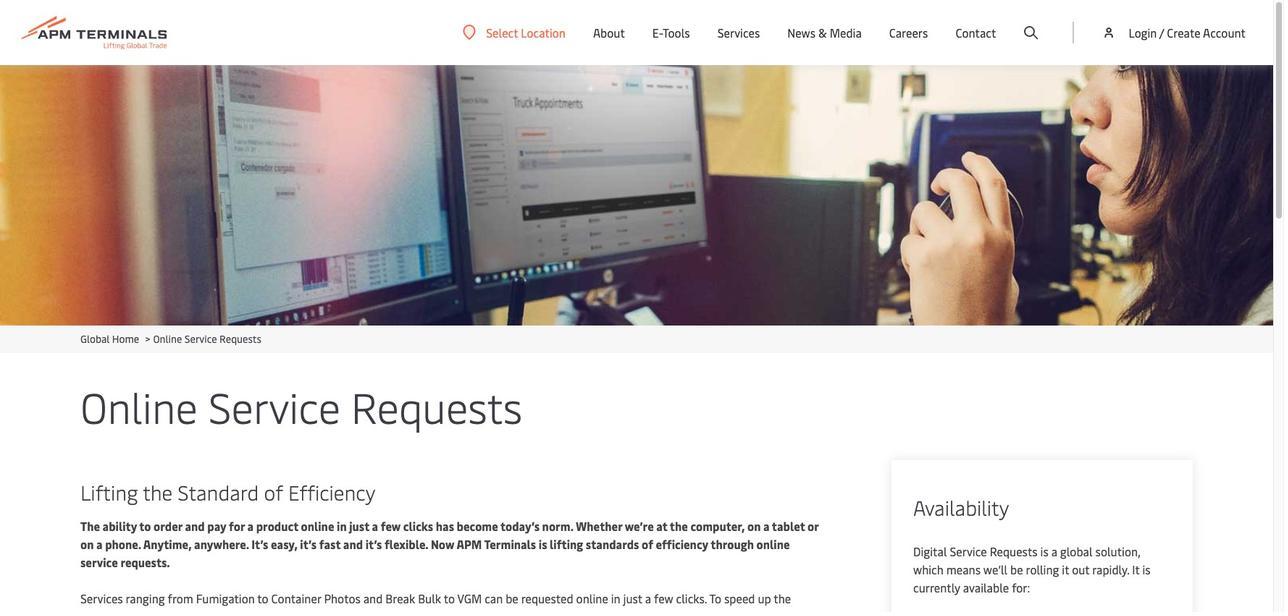 Task type: describe. For each thing, give the bounding box(es) containing it.
global
[[80, 333, 110, 346]]

service inside digital service requests is a global solution, which means we'll be rolling it out rapidly. it is currently available for:
[[950, 544, 987, 560]]

with
[[361, 609, 384, 613]]

clicks
[[403, 519, 433, 535]]

through
[[711, 537, 754, 553]]

for
[[229, 519, 245, 535]]

select location button
[[463, 24, 566, 40]]

digital
[[913, 544, 947, 560]]

be inside digital service requests is a global solution, which means we'll be rolling it out rapidly. it is currently available for:
[[1011, 562, 1023, 578]]

a right "for" at the left of the page
[[247, 519, 254, 535]]

0 vertical spatial online
[[153, 333, 182, 346]]

2 vertical spatial be
[[295, 609, 307, 613]]

global home link
[[80, 333, 139, 346]]

filled
[[332, 609, 359, 613]]

0 vertical spatial on
[[748, 519, 761, 535]]

in inside the ability to order and pay for a product online in just a few clicks has become today's norm. whether we're at the computer, on a tablet or on a phone. anytime, anywhere. it's easy, it's fast and it's flexible. now apm terminals is lifting standards of efficiency through online service requests.
[[337, 519, 347, 535]]

pre-
[[310, 609, 332, 613]]

rapidly.
[[1093, 562, 1130, 578]]

ability
[[103, 519, 137, 535]]

efficiency
[[656, 537, 708, 553]]

can
[[485, 591, 503, 607]]

we're
[[625, 519, 654, 535]]

0 horizontal spatial online
[[301, 519, 334, 535]]

1 vertical spatial and
[[343, 537, 363, 553]]

news & media
[[788, 25, 862, 41]]

become
[[457, 519, 498, 535]]

we'll
[[984, 562, 1008, 578]]

means
[[947, 562, 981, 578]]

online service requests
[[80, 378, 523, 435]]

is right it
[[1143, 562, 1151, 578]]

efficiency
[[288, 479, 375, 506]]

availability
[[913, 494, 1009, 522]]

tools
[[663, 25, 690, 41]]

details
[[236, 609, 271, 613]]

media
[[830, 25, 862, 41]]

1 vertical spatial online
[[757, 537, 790, 553]]

0 horizontal spatial requests
[[220, 333, 261, 346]]

to inside the ability to order and pay for a product online in just a few clicks has become today's norm. whether we're at the computer, on a tablet or on a phone. anytime, anywhere. it's easy, it's fast and it's flexible. now apm terminals is lifting standards of efficiency through online service requests.
[[139, 519, 151, 535]]

&
[[819, 25, 827, 41]]

apm
[[457, 537, 482, 553]]

services button
[[718, 0, 760, 65]]

break
[[386, 591, 415, 607]]

just inside services ranging from fumigation to container photos and break bulk to vgm can be requested online in just a few clicks. to speed up the service request process, your details will be pre-filled with the information stored in your www.apmterminals.com account, which is also use
[[623, 591, 643, 607]]

the
[[80, 519, 100, 535]]

phone.
[[105, 537, 141, 553]]

easy,
[[271, 537, 298, 553]]

www.apmterminals.com
[[545, 609, 671, 613]]

about
[[593, 25, 625, 41]]

e-
[[653, 25, 663, 41]]

is up rolling
[[1041, 544, 1049, 560]]

login / create account
[[1129, 25, 1246, 41]]

to
[[710, 591, 722, 607]]

global home > online service requests
[[80, 333, 261, 346]]

contact button
[[956, 0, 996, 65]]

fast
[[319, 537, 341, 553]]

service
[[80, 555, 118, 571]]

the up order
[[143, 479, 173, 506]]

services for services ranging from fumigation to container photos and break bulk to vgm can be requested online in just a few clicks. to speed up the service request process, your details will be pre-filled with the information stored in your www.apmterminals.com account, which is also use
[[80, 591, 123, 607]]

up
[[758, 591, 771, 607]]

clicks.
[[676, 591, 707, 607]]

lifting
[[550, 537, 583, 553]]

at
[[657, 519, 668, 535]]

few inside services ranging from fumigation to container photos and break bulk to vgm can be requested online in just a few clicks. to speed up the service request process, your details will be pre-filled with the information stored in your www.apmterminals.com account, which is also use
[[654, 591, 673, 607]]

rolling
[[1026, 562, 1059, 578]]

location
[[521, 24, 566, 40]]

contact
[[956, 25, 996, 41]]

service inside services ranging from fumigation to container photos and break bulk to vgm can be requested online in just a few clicks. to speed up the service request process, your details will be pre-filled with the information stored in your www.apmterminals.com account, which is also use
[[80, 609, 118, 613]]

also
[[764, 609, 786, 613]]

or
[[808, 519, 819, 535]]

0 vertical spatial and
[[185, 519, 205, 535]]

a inside services ranging from fumigation to container photos and break bulk to vgm can be requested online in just a few clicks. to speed up the service request process, your details will be pre-filled with the information stored in your www.apmterminals.com account, which is also use
[[645, 591, 651, 607]]

e-tools button
[[653, 0, 690, 65]]

0 vertical spatial of
[[264, 479, 283, 506]]

1 horizontal spatial be
[[506, 591, 519, 607]]

1 horizontal spatial in
[[508, 609, 517, 613]]

norm.
[[542, 519, 573, 535]]

services ranging from fumigation to container photos and break bulk to vgm can be requested online in just a few clicks. to speed up the service request process, your details will be pre-filled with the information stored in your www.apmterminals.com account, which is also use
[[80, 591, 813, 613]]

standard
[[178, 479, 259, 506]]

global
[[1060, 544, 1093, 560]]

220816 apm terminals digital solutions image
[[0, 65, 1274, 326]]

stored
[[471, 609, 505, 613]]

select
[[486, 24, 518, 40]]

whether
[[576, 519, 622, 535]]

e-tools
[[653, 25, 690, 41]]

flexible.
[[385, 537, 428, 553]]

from
[[168, 591, 193, 607]]

anywhere.
[[194, 537, 249, 553]]

vgm
[[457, 591, 482, 607]]

fumigation
[[196, 591, 255, 607]]

the ability to order and pay for a product online in just a few clicks has become today's norm. whether we're at the computer, on a tablet or on a phone. anytime, anywhere. it's easy, it's fast and it's flexible. now apm terminals is lifting standards of efficiency through online service requests.
[[80, 519, 819, 571]]

available
[[963, 580, 1009, 596]]

request
[[120, 609, 163, 613]]

now
[[431, 537, 454, 553]]

the inside the ability to order and pay for a product online in just a few clicks has become today's norm. whether we're at the computer, on a tablet or on a phone. anytime, anywhere. it's easy, it's fast and it's flexible. now apm terminals is lifting standards of efficiency through online service requests.
[[670, 519, 688, 535]]

bulk
[[418, 591, 441, 607]]

out
[[1072, 562, 1090, 578]]



Task type: vqa. For each thing, say whether or not it's contained in the screenshot.
the terminals to the right
no



Task type: locate. For each thing, give the bounding box(es) containing it.
1 vertical spatial on
[[80, 537, 94, 553]]

on down the
[[80, 537, 94, 553]]

few
[[381, 519, 401, 535], [654, 591, 673, 607]]

online down tablet
[[757, 537, 790, 553]]

terminals
[[484, 537, 536, 553]]

it
[[1132, 562, 1140, 578]]

careers button
[[889, 0, 928, 65]]

0 vertical spatial services
[[718, 25, 760, 41]]

0 vertical spatial few
[[381, 519, 401, 535]]

in right 'stored'
[[508, 609, 517, 613]]

online inside services ranging from fumigation to container photos and break bulk to vgm can be requested online in just a few clicks. to speed up the service request process, your details will be pre-filled with the information stored in your www.apmterminals.com account, which is also use
[[576, 591, 608, 607]]

order
[[154, 519, 182, 535]]

requests inside digital service requests is a global solution, which means we'll be rolling it out rapidly. it is currently available for:
[[990, 544, 1038, 560]]

on up through
[[748, 519, 761, 535]]

information
[[407, 609, 469, 613]]

2 vertical spatial requests
[[990, 544, 1038, 560]]

services down service on the bottom
[[80, 591, 123, 607]]

be down container
[[295, 609, 307, 613]]

home
[[112, 333, 139, 346]]

be up the for:
[[1011, 562, 1023, 578]]

news & media button
[[788, 0, 862, 65]]

requests.
[[121, 555, 170, 571]]

which down speed
[[720, 609, 751, 613]]

about button
[[593, 0, 625, 65]]

and right the fast on the bottom left of the page
[[343, 537, 363, 553]]

it
[[1062, 562, 1069, 578]]

services right tools
[[718, 25, 760, 41]]

1 horizontal spatial online
[[576, 591, 608, 607]]

photos
[[324, 591, 361, 607]]

just
[[349, 519, 369, 535], [623, 591, 643, 607]]

a inside digital service requests is a global solution, which means we'll be rolling it out rapidly. it is currently available for:
[[1052, 544, 1058, 560]]

1 horizontal spatial of
[[642, 537, 653, 553]]

2 vertical spatial and
[[363, 591, 383, 607]]

standards
[[586, 537, 639, 553]]

1 horizontal spatial services
[[718, 25, 760, 41]]

0 horizontal spatial few
[[381, 519, 401, 535]]

online right > at the bottom left of the page
[[153, 333, 182, 346]]

0 horizontal spatial be
[[295, 609, 307, 613]]

0 horizontal spatial it's
[[300, 537, 317, 553]]

1 vertical spatial online
[[80, 378, 198, 435]]

few left clicks.
[[654, 591, 673, 607]]

of
[[264, 479, 283, 506], [642, 537, 653, 553]]

today's
[[501, 519, 540, 535]]

speed
[[724, 591, 755, 607]]

0 vertical spatial just
[[349, 519, 369, 535]]

1 horizontal spatial which
[[913, 562, 944, 578]]

which inside services ranging from fumigation to container photos and break bulk to vgm can be requested online in just a few clicks. to speed up the service request process, your details will be pre-filled with the information stored in your www.apmterminals.com account, which is also use
[[720, 609, 751, 613]]

account,
[[674, 609, 718, 613]]

1 vertical spatial of
[[642, 537, 653, 553]]

careers
[[889, 25, 928, 41]]

is inside services ranging from fumigation to container photos and break bulk to vgm can be requested online in just a few clicks. to speed up the service request process, your details will be pre-filled with the information stored in your www.apmterminals.com account, which is also use
[[753, 609, 762, 613]]

in
[[337, 519, 347, 535], [611, 591, 621, 607], [508, 609, 517, 613]]

anytime,
[[143, 537, 192, 553]]

the up also at the right bottom
[[774, 591, 791, 607]]

2 vertical spatial in
[[508, 609, 517, 613]]

lifting
[[80, 479, 138, 506]]

it's left flexible.
[[366, 537, 382, 553]]

online up the fast on the bottom left of the page
[[301, 519, 334, 535]]

is down norm.
[[539, 537, 547, 553]]

0 horizontal spatial in
[[337, 519, 347, 535]]

which
[[913, 562, 944, 578], [720, 609, 751, 613]]

0 horizontal spatial on
[[80, 537, 94, 553]]

solution,
[[1096, 544, 1141, 560]]

the right at
[[670, 519, 688, 535]]

account
[[1203, 25, 1246, 41]]

has
[[436, 519, 454, 535]]

a up www.apmterminals.com
[[645, 591, 651, 607]]

1 your from the left
[[210, 609, 233, 613]]

online
[[153, 333, 182, 346], [80, 378, 198, 435]]

it's left the fast on the bottom left of the page
[[300, 537, 317, 553]]

0 vertical spatial in
[[337, 519, 347, 535]]

0 vertical spatial which
[[913, 562, 944, 578]]

ranging
[[126, 591, 165, 607]]

2 horizontal spatial be
[[1011, 562, 1023, 578]]

0 vertical spatial online
[[301, 519, 334, 535]]

2 vertical spatial online
[[576, 591, 608, 607]]

the
[[143, 479, 173, 506], [670, 519, 688, 535], [774, 591, 791, 607], [387, 609, 404, 613]]

login
[[1129, 25, 1157, 41]]

tablet
[[772, 519, 805, 535]]

lifting the standard of efficiency
[[80, 479, 375, 506]]

your down fumigation
[[210, 609, 233, 613]]

in up www.apmterminals.com
[[611, 591, 621, 607]]

online up www.apmterminals.com
[[576, 591, 608, 607]]

online down > at the bottom left of the page
[[80, 378, 198, 435]]

it's
[[252, 537, 268, 553]]

1 horizontal spatial requests
[[351, 378, 523, 435]]

a up rolling
[[1052, 544, 1058, 560]]

the down break
[[387, 609, 404, 613]]

few inside the ability to order and pay for a product online in just a few clicks has become today's norm. whether we're at the computer, on a tablet or on a phone. anytime, anywhere. it's easy, it's fast and it's flexible. now apm terminals is lifting standards of efficiency through online service requests.
[[381, 519, 401, 535]]

just up www.apmterminals.com
[[623, 591, 643, 607]]

0 horizontal spatial just
[[349, 519, 369, 535]]

which down digital
[[913, 562, 944, 578]]

requests for digital
[[990, 544, 1038, 560]]

services for services
[[718, 25, 760, 41]]

is
[[539, 537, 547, 553], [1041, 544, 1049, 560], [1143, 562, 1151, 578], [753, 609, 762, 613]]

be right can
[[506, 591, 519, 607]]

0 vertical spatial be
[[1011, 562, 1023, 578]]

digital service requests is a global solution, which means we'll be rolling it out rapidly. it is currently available for:
[[913, 544, 1151, 596]]

2 horizontal spatial in
[[611, 591, 621, 607]]

requests for online
[[351, 378, 523, 435]]

2 horizontal spatial requests
[[990, 544, 1038, 560]]

process,
[[166, 609, 208, 613]]

0 horizontal spatial which
[[720, 609, 751, 613]]

requested
[[521, 591, 574, 607]]

on
[[748, 519, 761, 535], [80, 537, 94, 553]]

a
[[247, 519, 254, 535], [372, 519, 378, 535], [764, 519, 770, 535], [96, 537, 103, 553], [1052, 544, 1058, 560], [645, 591, 651, 607]]

0 horizontal spatial to
[[139, 519, 151, 535]]

few up flexible.
[[381, 519, 401, 535]]

a left tablet
[[764, 519, 770, 535]]

1 it's from the left
[[300, 537, 317, 553]]

just down efficiency at the bottom left of the page
[[349, 519, 369, 535]]

to up information at left bottom
[[444, 591, 455, 607]]

of inside the ability to order and pay for a product online in just a few clicks has become today's norm. whether we're at the computer, on a tablet or on a phone. anytime, anywhere. it's easy, it's fast and it's flexible. now apm terminals is lifting standards of efficiency through online service requests.
[[642, 537, 653, 553]]

and
[[185, 519, 205, 535], [343, 537, 363, 553], [363, 591, 383, 607]]

which inside digital service requests is a global solution, which means we'll be rolling it out rapidly. it is currently available for:
[[913, 562, 944, 578]]

1 horizontal spatial just
[[623, 591, 643, 607]]

1 horizontal spatial it's
[[366, 537, 382, 553]]

/
[[1160, 25, 1164, 41]]

of up product
[[264, 479, 283, 506]]

1 horizontal spatial few
[[654, 591, 673, 607]]

login / create account link
[[1102, 0, 1246, 65]]

1 horizontal spatial on
[[748, 519, 761, 535]]

in up the fast on the bottom left of the page
[[337, 519, 347, 535]]

0 horizontal spatial of
[[264, 479, 283, 506]]

currently
[[913, 580, 961, 596]]

1 vertical spatial just
[[623, 591, 643, 607]]

and up with
[[363, 591, 383, 607]]

just inside the ability to order and pay for a product online in just a few clicks has become today's norm. whether we're at the computer, on a tablet or on a phone. anytime, anywhere. it's easy, it's fast and it's flexible. now apm terminals is lifting standards of efficiency through online service requests.
[[349, 519, 369, 535]]

0 horizontal spatial your
[[210, 609, 233, 613]]

and inside services ranging from fumigation to container photos and break bulk to vgm can be requested online in just a few clicks. to speed up the service request process, your details will be pre-filled with the information stored in your www.apmterminals.com account, which is also use
[[363, 591, 383, 607]]

2 it's from the left
[[366, 537, 382, 553]]

0 vertical spatial requests
[[220, 333, 261, 346]]

for:
[[1012, 580, 1030, 596]]

1 horizontal spatial your
[[519, 609, 542, 613]]

is down up
[[753, 609, 762, 613]]

to left order
[[139, 519, 151, 535]]

1 vertical spatial which
[[720, 609, 751, 613]]

0 horizontal spatial services
[[80, 591, 123, 607]]

of down we're
[[642, 537, 653, 553]]

1 vertical spatial be
[[506, 591, 519, 607]]

2 your from the left
[[519, 609, 542, 613]]

2 horizontal spatial online
[[757, 537, 790, 553]]

service
[[185, 333, 217, 346], [208, 378, 341, 435], [950, 544, 987, 560], [80, 609, 118, 613]]

2 horizontal spatial to
[[444, 591, 455, 607]]

1 vertical spatial services
[[80, 591, 123, 607]]

container
[[271, 591, 321, 607]]

product
[[256, 519, 298, 535]]

requests
[[220, 333, 261, 346], [351, 378, 523, 435], [990, 544, 1038, 560]]

1 vertical spatial requests
[[351, 378, 523, 435]]

select location
[[486, 24, 566, 40]]

services inside services ranging from fumigation to container photos and break bulk to vgm can be requested online in just a few clicks. to speed up the service request process, your details will be pre-filled with the information stored in your www.apmterminals.com account, which is also use
[[80, 591, 123, 607]]

>
[[145, 333, 150, 346]]

computer,
[[691, 519, 745, 535]]

is inside the ability to order and pay for a product online in just a few clicks has become today's norm. whether we're at the computer, on a tablet or on a phone. anytime, anywhere. it's easy, it's fast and it's flexible. now apm terminals is lifting standards of efficiency through online service requests.
[[539, 537, 547, 553]]

will
[[274, 609, 292, 613]]

a up service on the bottom
[[96, 537, 103, 553]]

and left pay
[[185, 519, 205, 535]]

1 vertical spatial few
[[654, 591, 673, 607]]

1 horizontal spatial to
[[257, 591, 269, 607]]

your down requested in the left bottom of the page
[[519, 609, 542, 613]]

it's
[[300, 537, 317, 553], [366, 537, 382, 553]]

1 vertical spatial in
[[611, 591, 621, 607]]

a left clicks
[[372, 519, 378, 535]]

to up details
[[257, 591, 269, 607]]



